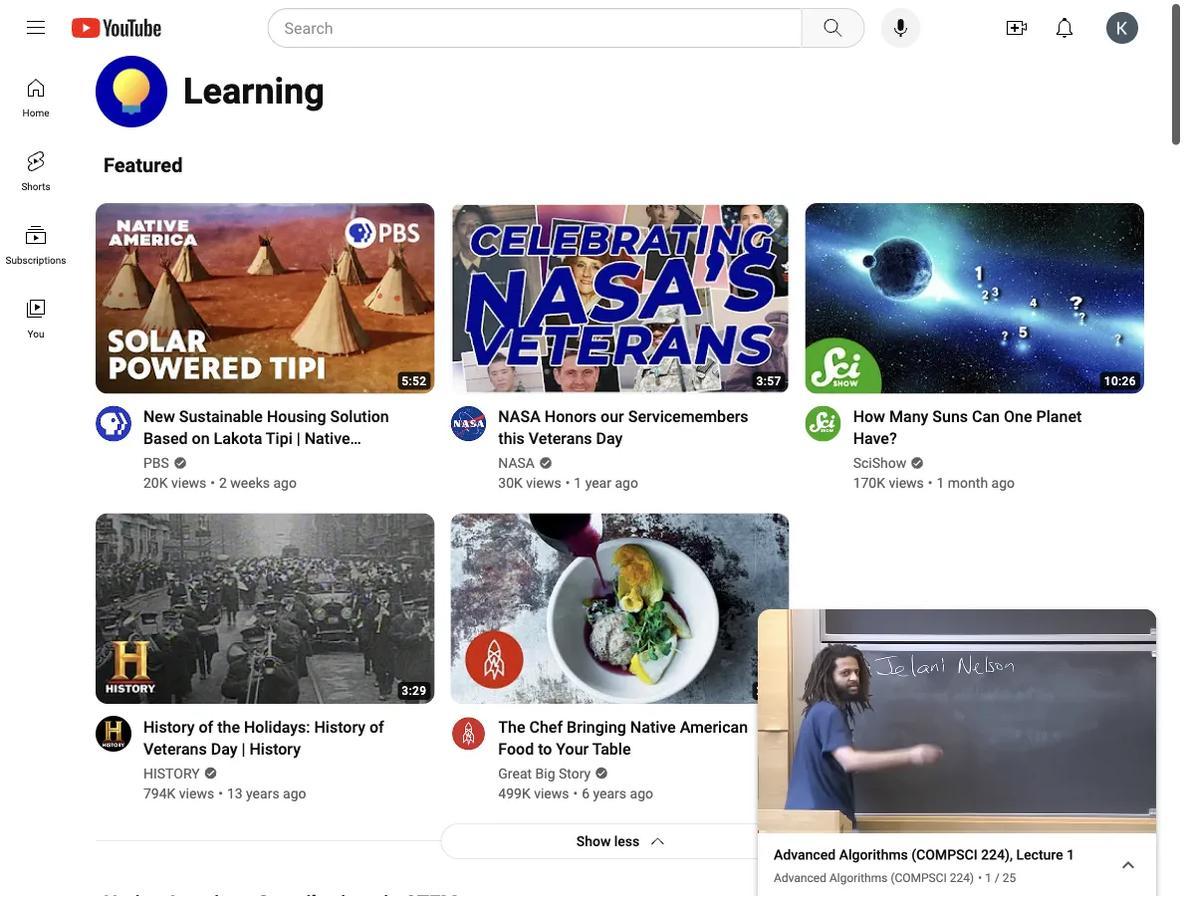 Task type: describe. For each thing, give the bounding box(es) containing it.
tipi
[[266, 429, 293, 448]]

794k
[[143, 785, 176, 802]]

years for |
[[246, 785, 280, 802]]

advanced algorithms (compsci 224), lecture 1 by harvard university 1 hour, 28 minutes element
[[774, 846, 1109, 866]]

native inside the chef bringing native american food to your table
[[631, 718, 676, 737]]

have?
[[854, 429, 897, 448]]

planet
[[1037, 407, 1082, 426]]

2
[[219, 475, 227, 492]]

1 vertical spatial (compsci
[[891, 872, 947, 886]]

499k views
[[498, 785, 569, 802]]

views for veterans
[[179, 785, 214, 802]]

5:52 link
[[96, 203, 435, 396]]

0:15
[[770, 808, 793, 821]]

3:57 link
[[451, 203, 790, 396]]

the chef bringing native american food to your table by great big story 499,167 views 6 years ago 2 minutes, 47 seconds element
[[498, 716, 766, 760]]

1 year ago
[[574, 475, 639, 492]]

our
[[601, 407, 624, 426]]

history
[[143, 766, 200, 782]]

servicemembers
[[628, 407, 749, 426]]

3 minutes, 29 seconds element
[[402, 684, 427, 698]]

3:29
[[402, 684, 427, 698]]

1 right •
[[986, 872, 992, 886]]

pbs image
[[96, 406, 132, 442]]

13
[[227, 785, 243, 802]]

25
[[1003, 872, 1016, 886]]

learning
[[183, 70, 325, 113]]

Search text field
[[284, 15, 798, 41]]

5 minutes, 52 seconds element
[[402, 374, 427, 388]]

youtube video player element
[[753, 610, 1157, 839]]

the chef bringing native american food to your table link
[[498, 716, 766, 760]]

| for the
[[242, 740, 246, 759]]

housing
[[267, 407, 326, 426]]

views for lakota
[[171, 475, 207, 492]]

big
[[536, 766, 555, 782]]

499k
[[498, 785, 531, 802]]

nasa for nasa
[[498, 455, 535, 472]]

great
[[498, 766, 532, 782]]

3:29 link
[[96, 514, 435, 707]]

0:15 / 1:28:18
[[770, 808, 843, 821]]

lakota
[[214, 429, 262, 448]]

advanced algorithms (compsci 224), lecture 1 advanced algorithms (compsci 224) • 1 / 25
[[774, 847, 1075, 886]]

the
[[217, 718, 240, 737]]

1 horizontal spatial history
[[250, 740, 301, 759]]

chef
[[530, 718, 563, 737]]

less
[[615, 833, 640, 850]]

bringing
[[567, 718, 627, 737]]

how many suns can one planet have? link
[[854, 406, 1121, 450]]

new sustainable housing solution based on lakota tipi | native america | pbs link
[[143, 406, 411, 470]]

new sustainable housing solution based on lakota tipi | native america | pbs
[[143, 407, 389, 470]]

story
[[559, 766, 591, 782]]

0 vertical spatial (compsci
[[912, 847, 978, 864]]

views for day
[[526, 475, 562, 492]]

seek slider slider
[[753, 819, 1157, 839]]

new
[[143, 407, 175, 426]]

honors
[[545, 407, 597, 426]]

10:26
[[1105, 374, 1137, 388]]

you
[[27, 328, 44, 340]]

this
[[498, 429, 525, 448]]

2:47
[[757, 684, 782, 698]]

how many suns can one planet have?
[[854, 407, 1082, 448]]

| for housing
[[297, 429, 301, 448]]

holidays:
[[244, 718, 310, 737]]

food
[[498, 740, 534, 759]]

great big story
[[498, 766, 591, 782]]

one
[[1004, 407, 1033, 426]]

2 horizontal spatial history
[[314, 718, 366, 737]]

based
[[143, 429, 188, 448]]

1:28:18
[[804, 808, 843, 821]]

1 month ago
[[937, 475, 1015, 492]]

scishow link
[[854, 454, 908, 474]]

3 minutes, 57 seconds element
[[757, 374, 782, 388]]

nasa honors our servicemembers this veterans day link
[[498, 406, 766, 450]]

30k views
[[498, 475, 562, 492]]

show less
[[577, 833, 640, 850]]

2 weeks ago
[[219, 475, 297, 492]]

veterans inside nasa honors our servicemembers this veterans day
[[529, 429, 592, 448]]

170k
[[854, 475, 886, 492]]

pbs link
[[143, 454, 171, 474]]

170k views
[[854, 475, 924, 492]]

224),
[[982, 847, 1013, 864]]

american
[[680, 718, 748, 737]]

show less button
[[441, 824, 800, 860]]

20k views
[[143, 475, 207, 492]]



Task type: locate. For each thing, give the bounding box(es) containing it.
of left the great big story icon
[[370, 718, 384, 737]]

1 years from the left
[[246, 785, 280, 802]]

views for have?
[[889, 475, 924, 492]]

0 vertical spatial advanced
[[774, 847, 836, 864]]

/ left 25
[[995, 872, 1000, 886]]

ago up less
[[630, 785, 654, 802]]

nasa for nasa honors our servicemembers this veterans day
[[498, 407, 541, 426]]

history right holidays:
[[314, 718, 366, 737]]

1 horizontal spatial /
[[995, 872, 1000, 886]]

nasa honors our servicemembers this veterans day
[[498, 407, 749, 448]]

Show less text field
[[577, 833, 640, 850]]

pbs inside pbs link
[[143, 455, 169, 472]]

history link
[[143, 764, 201, 784]]

views down history link
[[179, 785, 214, 802]]

794k views
[[143, 785, 214, 802]]

| inside history of the holidays: history of veterans day | history
[[242, 740, 246, 759]]

0 horizontal spatial /
[[796, 808, 801, 821]]

native
[[305, 429, 350, 448], [631, 718, 676, 737]]

new sustainable housing solution based on lakota tipi | native america | pbs by pbs 20,216 views 2 weeks ago 5 minutes, 52 seconds element
[[143, 406, 411, 470]]

0 vertical spatial day
[[596, 429, 623, 448]]

1 vertical spatial /
[[995, 872, 1000, 886]]

subscriptions link
[[4, 207, 68, 281]]

(compsci
[[912, 847, 978, 864], [891, 872, 947, 886]]

the
[[498, 718, 526, 737]]

1 left month
[[937, 475, 945, 492]]

1 left 'year'
[[574, 475, 582, 492]]

suns
[[933, 407, 968, 426]]

ago
[[273, 475, 297, 492], [615, 475, 639, 492], [992, 475, 1015, 492], [283, 785, 306, 802], [630, 785, 654, 802]]

ago right 'year'
[[615, 475, 639, 492]]

1 vertical spatial native
[[631, 718, 676, 737]]

native down housing
[[305, 429, 350, 448]]

/ inside the youtube video player "element"
[[796, 808, 801, 821]]

0 horizontal spatial veterans
[[143, 740, 207, 759]]

scishow image
[[806, 406, 842, 442]]

many
[[890, 407, 929, 426]]

learning main content
[[72, 56, 1169, 898]]

how many suns can one planet have? by scishow 170,690 views 1 month ago 10 minutes, 26 seconds element
[[854, 406, 1121, 450]]

/ right 0:15
[[796, 808, 801, 821]]

2 vertical spatial |
[[242, 740, 246, 759]]

avatar image image
[[1107, 12, 1139, 44]]

pbs up 20k
[[143, 455, 169, 472]]

can
[[972, 407, 1000, 426]]

•
[[979, 872, 983, 886]]

years right '6'
[[593, 785, 627, 802]]

nasa honors our servicemembers this veterans day by nasa 30,574 views 1 year ago 3 minutes, 57 seconds element
[[498, 406, 766, 450]]

Learning text field
[[183, 70, 325, 113]]

30k
[[498, 475, 523, 492]]

ago for servicemembers
[[615, 475, 639, 492]]

veterans
[[529, 429, 592, 448], [143, 740, 207, 759]]

of left the
[[199, 718, 213, 737]]

1 horizontal spatial veterans
[[529, 429, 592, 448]]

day inside history of the holidays: history of veterans day | history
[[211, 740, 238, 759]]

ago for can
[[992, 475, 1015, 492]]

history of the holidays: history of veterans day | history link
[[143, 716, 411, 760]]

views down the america
[[171, 475, 207, 492]]

0 vertical spatial |
[[297, 429, 301, 448]]

shorts
[[21, 180, 50, 192]]

10 minutes, 26 seconds element
[[1105, 374, 1137, 388]]

0 vertical spatial veterans
[[529, 429, 592, 448]]

views down great big story 'link'
[[534, 785, 569, 802]]

0 horizontal spatial native
[[305, 429, 350, 448]]

2 advanced from the top
[[774, 872, 827, 886]]

ago for solution
[[273, 475, 297, 492]]

0 horizontal spatial day
[[211, 740, 238, 759]]

/ inside advanced algorithms (compsci 224), lecture 1 advanced algorithms (compsci 224) • 1 / 25
[[995, 872, 1000, 886]]

ago down history of the holidays: history of veterans day | history link at the bottom left of the page
[[283, 785, 306, 802]]

views
[[171, 475, 207, 492], [526, 475, 562, 492], [889, 475, 924, 492], [179, 785, 214, 802], [534, 785, 569, 802]]

great big story link
[[498, 764, 592, 784]]

how
[[854, 407, 886, 426]]

2:47 link
[[451, 514, 790, 707]]

pbs
[[215, 451, 245, 470], [143, 455, 169, 472]]

nasa link
[[498, 454, 536, 474]]

veterans up history
[[143, 740, 207, 759]]

nasa image
[[451, 406, 487, 442]]

history image
[[96, 716, 132, 752]]

nasa up the 30k
[[498, 455, 535, 472]]

subscriptions
[[6, 254, 66, 266]]

ago for holidays:
[[283, 785, 306, 802]]

| down on
[[207, 451, 211, 470]]

1 vertical spatial nasa
[[498, 455, 535, 472]]

great big story image
[[451, 716, 487, 752]]

weeks
[[230, 475, 270, 492]]

13 years ago
[[227, 785, 306, 802]]

1 horizontal spatial pbs
[[215, 451, 245, 470]]

1 of from the left
[[199, 718, 213, 737]]

month
[[948, 475, 988, 492]]

None search field
[[232, 8, 869, 48]]

veterans down honors
[[529, 429, 592, 448]]

| right tipi
[[297, 429, 301, 448]]

|
[[297, 429, 301, 448], [207, 451, 211, 470], [242, 740, 246, 759]]

the chef bringing native american food to your table
[[498, 718, 748, 759]]

/
[[796, 808, 801, 821], [995, 872, 1000, 886]]

pbs inside new sustainable housing solution based on lakota tipi | native america | pbs
[[215, 451, 245, 470]]

0 horizontal spatial of
[[199, 718, 213, 737]]

0 vertical spatial native
[[305, 429, 350, 448]]

1 vertical spatial |
[[207, 451, 211, 470]]

of
[[199, 718, 213, 737], [370, 718, 384, 737]]

native inside new sustainable housing solution based on lakota tipi | native america | pbs
[[305, 429, 350, 448]]

america
[[143, 451, 203, 470]]

1 right lecture
[[1067, 847, 1075, 864]]

1 horizontal spatial day
[[596, 429, 623, 448]]

1 advanced from the top
[[774, 847, 836, 864]]

home link
[[4, 60, 68, 134]]

0 vertical spatial nasa
[[498, 407, 541, 426]]

2 horizontal spatial |
[[297, 429, 301, 448]]

nasa up this
[[498, 407, 541, 426]]

10:26 link
[[806, 203, 1145, 396]]

| down holidays:
[[242, 740, 246, 759]]

day down the our on the right top
[[596, 429, 623, 448]]

20k
[[143, 475, 168, 492]]

3:57
[[757, 374, 782, 388]]

history down holidays:
[[250, 740, 301, 759]]

1 horizontal spatial years
[[593, 785, 627, 802]]

show
[[577, 833, 611, 850]]

2 nasa from the top
[[498, 455, 535, 472]]

views down nasa link
[[526, 475, 562, 492]]

0 horizontal spatial pbs
[[143, 455, 169, 472]]

1 nasa from the top
[[498, 407, 541, 426]]

nasa inside nasa honors our servicemembers this veterans day
[[498, 407, 541, 426]]

shorts link
[[4, 134, 68, 207]]

sustainable
[[179, 407, 263, 426]]

advanced
[[774, 847, 836, 864], [774, 872, 827, 886]]

your
[[556, 740, 589, 759]]

6
[[582, 785, 590, 802]]

day
[[596, 429, 623, 448], [211, 740, 238, 759]]

1 vertical spatial advanced
[[774, 872, 827, 886]]

day down the
[[211, 740, 238, 759]]

history up history
[[143, 718, 195, 737]]

featured
[[104, 153, 183, 177]]

native up table
[[631, 718, 676, 737]]

(compsci down advanced algorithms (compsci 224), lecture 1 link
[[891, 872, 947, 886]]

table
[[593, 740, 631, 759]]

to
[[538, 740, 552, 759]]

0 horizontal spatial history
[[143, 718, 195, 737]]

1 vertical spatial algorithms
[[830, 872, 888, 886]]

6 years ago
[[582, 785, 654, 802]]

nasa
[[498, 407, 541, 426], [498, 455, 535, 472]]

0 horizontal spatial |
[[207, 451, 211, 470]]

advanced algorithms (compsci 224), lecture 1 link
[[774, 846, 1109, 866]]

day inside nasa honors our servicemembers this veterans day
[[596, 429, 623, 448]]

history of the holidays: history of veterans day | history by history 794,746 views 13 years ago 3 minutes, 29 seconds element
[[143, 716, 411, 760]]

veterans inside history of the holidays: history of veterans day | history
[[143, 740, 207, 759]]

1 horizontal spatial |
[[242, 740, 246, 759]]

on
[[192, 429, 210, 448]]

views down the scishow link
[[889, 475, 924, 492]]

224)
[[950, 872, 975, 886]]

5:52
[[402, 374, 427, 388]]

2 years from the left
[[593, 785, 627, 802]]

(compsci down seek slider "slider"
[[912, 847, 978, 864]]

you link
[[4, 281, 68, 355]]

lecture
[[1017, 847, 1064, 864]]

ago for native
[[630, 785, 654, 802]]

solution
[[330, 407, 389, 426]]

history of the holidays: history of veterans day | history
[[143, 718, 384, 759]]

ago right month
[[992, 475, 1015, 492]]

1 horizontal spatial native
[[631, 718, 676, 737]]

years for table
[[593, 785, 627, 802]]

0 horizontal spatial years
[[246, 785, 280, 802]]

2 of from the left
[[370, 718, 384, 737]]

years right 13
[[246, 785, 280, 802]]

pbs down lakota
[[215, 451, 245, 470]]

1 vertical spatial day
[[211, 740, 238, 759]]

years
[[246, 785, 280, 802], [593, 785, 627, 802]]

2 minutes, 47 seconds element
[[757, 684, 782, 698]]

ago right weeks on the left of page
[[273, 475, 297, 492]]

0 vertical spatial algorithms
[[840, 847, 908, 864]]

1 horizontal spatial of
[[370, 718, 384, 737]]

1 vertical spatial veterans
[[143, 740, 207, 759]]

0 vertical spatial /
[[796, 808, 801, 821]]

history
[[143, 718, 195, 737], [314, 718, 366, 737], [250, 740, 301, 759]]

home
[[22, 107, 49, 119]]

views for to
[[534, 785, 569, 802]]



Task type: vqa. For each thing, say whether or not it's contained in the screenshot.
1:13
no



